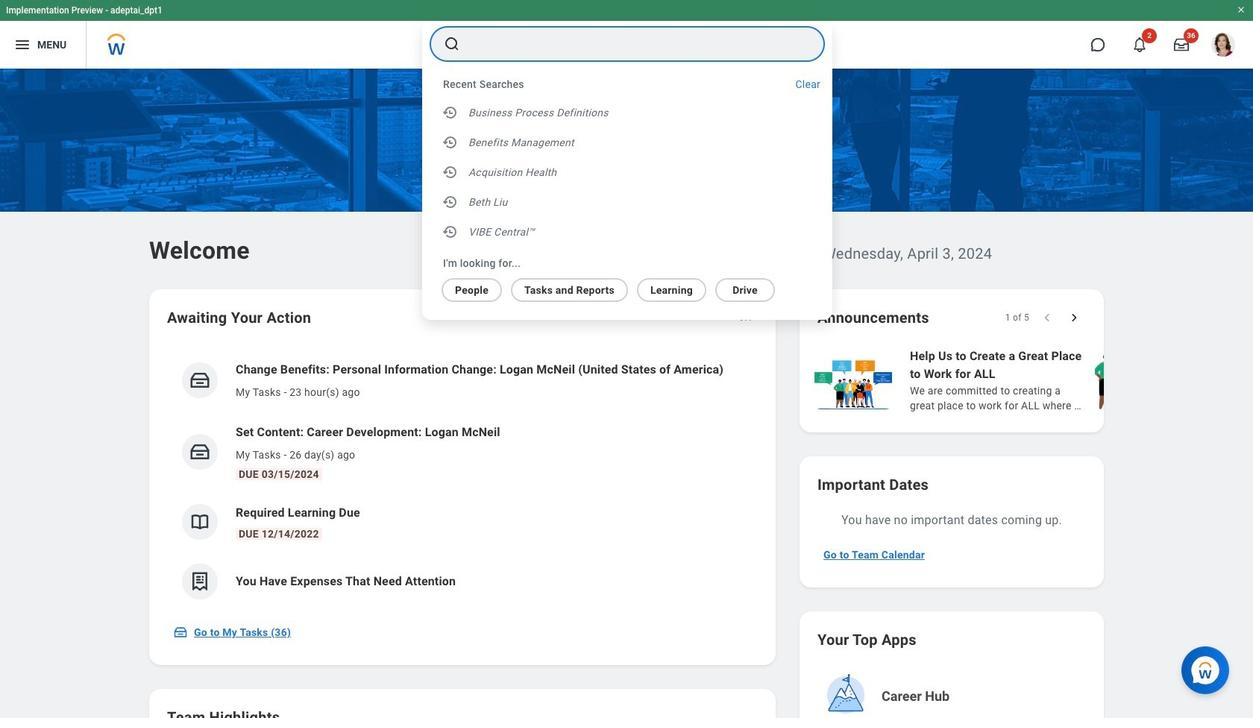 Task type: describe. For each thing, give the bounding box(es) containing it.
notifications large image
[[1132, 37, 1147, 52]]

1 vertical spatial inbox image
[[173, 625, 188, 640]]

2 list box from the top
[[422, 272, 814, 302]]

2 time image from the top
[[442, 134, 459, 151]]

chevron left small image
[[1040, 310, 1055, 325]]

related actions image
[[738, 312, 753, 327]]

justify image
[[13, 36, 31, 54]]

1 horizontal spatial list
[[812, 346, 1253, 415]]

Search Workday  search field
[[470, 28, 794, 60]]

dashboard expenses image
[[189, 571, 211, 593]]

search image
[[443, 35, 461, 53]]

1 horizontal spatial inbox image
[[189, 441, 211, 463]]

3 time image from the top
[[442, 223, 459, 241]]



Task type: locate. For each thing, give the bounding box(es) containing it.
2 vertical spatial time image
[[442, 223, 459, 241]]

0 horizontal spatial inbox image
[[173, 625, 188, 640]]

1 vertical spatial time image
[[442, 134, 459, 151]]

status
[[1005, 312, 1029, 324]]

profile logan mcneil image
[[1211, 33, 1235, 60]]

1 vertical spatial time image
[[442, 193, 459, 211]]

time image
[[442, 163, 459, 181], [442, 193, 459, 211], [442, 223, 459, 241]]

close environment banner image
[[1237, 5, 1246, 14]]

None search field
[[422, 22, 832, 320]]

time image
[[442, 104, 459, 122], [442, 134, 459, 151]]

0 horizontal spatial list
[[167, 349, 758, 612]]

0 vertical spatial list box
[[422, 98, 832, 250]]

0 vertical spatial time image
[[442, 104, 459, 122]]

0 vertical spatial inbox image
[[189, 441, 211, 463]]

list box
[[422, 98, 832, 250], [422, 272, 814, 302]]

inbox image
[[189, 369, 211, 392]]

chevron right small image
[[1067, 310, 1082, 325]]

1 time image from the top
[[442, 163, 459, 181]]

book open image
[[189, 511, 211, 533]]

2 time image from the top
[[442, 193, 459, 211]]

inbox large image
[[1174, 37, 1189, 52]]

1 time image from the top
[[442, 104, 459, 122]]

list
[[812, 346, 1253, 415], [167, 349, 758, 612]]

main content
[[0, 69, 1253, 718]]

0 vertical spatial time image
[[442, 163, 459, 181]]

1 vertical spatial list box
[[422, 272, 814, 302]]

banner
[[0, 0, 1253, 69]]

1 list box from the top
[[422, 98, 832, 250]]

inbox image
[[189, 441, 211, 463], [173, 625, 188, 640]]



Task type: vqa. For each thing, say whether or not it's contained in the screenshot.
status
yes



